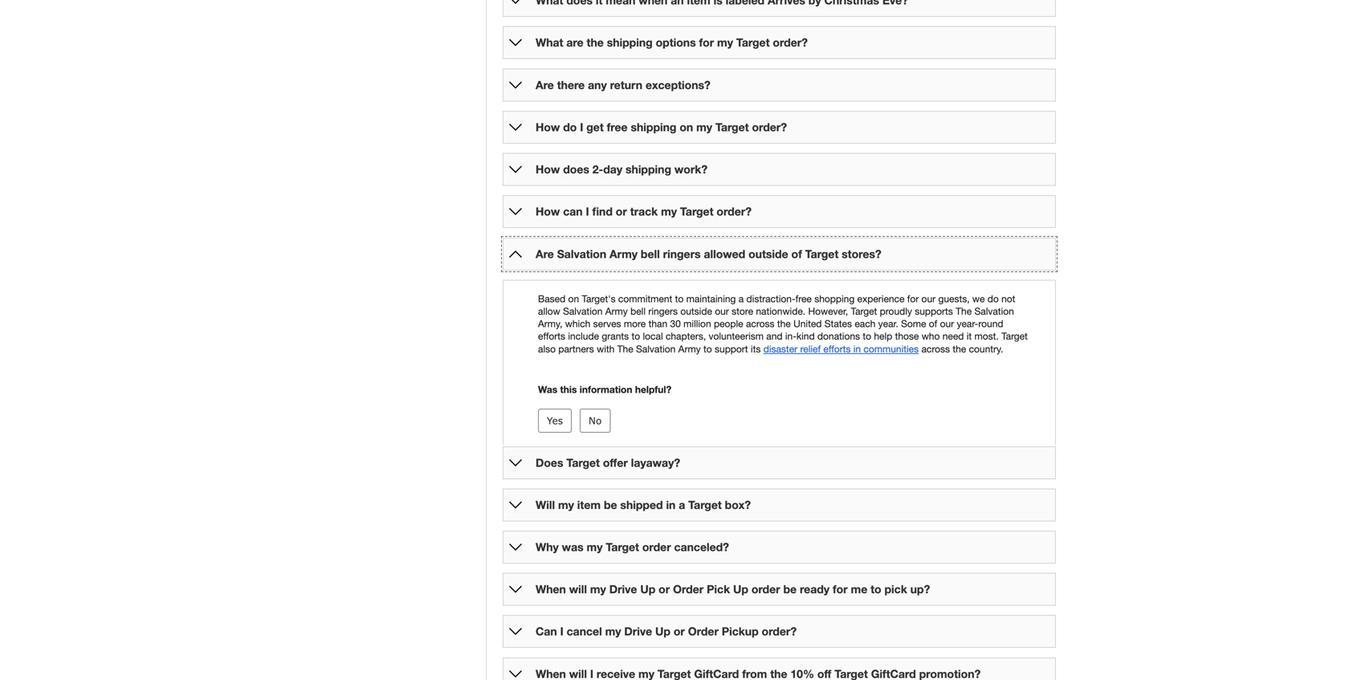 Task type: describe. For each thing, give the bounding box(es) containing it.
partners
[[559, 343, 594, 354]]

local
[[643, 331, 663, 342]]

based
[[538, 293, 566, 304]]

1 vertical spatial or
[[659, 583, 670, 596]]

information
[[580, 384, 633, 395]]

day
[[603, 163, 623, 176]]

guests,
[[939, 293, 970, 304]]

donations
[[818, 331, 860, 342]]

which
[[565, 318, 591, 329]]

states
[[825, 318, 852, 329]]

people
[[714, 318, 743, 329]]

allow
[[538, 306, 560, 317]]

my right options
[[717, 36, 733, 49]]

are
[[567, 36, 584, 49]]

any
[[588, 78, 607, 91]]

based on target's commitment to maintaining a distraction-free shopping experience for our guests, we do not allow salvation army bell ringers outside our store nationwide. however, target proudly supports the salvation army, which serves more than 30 million people across the united states each year. some of our year-round efforts include grants to local chapters, volunteerism and in-kind donations to help those who need it most. target also partners with the salvation army to support its
[[538, 293, 1028, 354]]

year.
[[878, 318, 899, 329]]

up left pickup
[[655, 625, 671, 638]]

0 vertical spatial order
[[673, 583, 704, 596]]

up?
[[911, 583, 930, 596]]

my right will
[[558, 498, 574, 512]]

why
[[536, 541, 559, 554]]

are there any return exceptions?
[[536, 78, 711, 91]]

what
[[536, 36, 563, 49]]

canceled?
[[674, 541, 729, 554]]

how does 2-day shipping work?
[[536, 163, 708, 176]]

circle arrow e image for how can i find or track my target order?
[[509, 205, 522, 218]]

exceptions?
[[646, 78, 711, 91]]

some
[[901, 318, 926, 329]]

with
[[597, 343, 615, 354]]

it
[[967, 331, 972, 342]]

will
[[536, 498, 555, 512]]

million
[[684, 318, 711, 329]]

0 vertical spatial ringers
[[663, 247, 701, 260]]

will my item be shipped in a target box?
[[536, 498, 751, 512]]

2 vertical spatial shipping
[[626, 163, 672, 176]]

salvation down can
[[557, 247, 607, 260]]

1 circle arrow e image from the top
[[509, 0, 522, 7]]

to left support
[[704, 343, 712, 354]]

than
[[649, 318, 668, 329]]

does target offer layaway?
[[536, 456, 680, 469]]

1 vertical spatial be
[[784, 583, 797, 596]]

1 horizontal spatial on
[[680, 120, 693, 134]]

commitment
[[618, 293, 673, 304]]

need
[[943, 331, 964, 342]]

me
[[851, 583, 868, 596]]

salvation down local
[[636, 343, 676, 354]]

what are the shipping options for my target order? link
[[536, 36, 808, 49]]

those
[[895, 331, 919, 342]]

allowed
[[704, 247, 746, 260]]

how for how do i get free shipping on my target order?
[[536, 120, 560, 134]]

year-
[[957, 318, 979, 329]]

are salvation army bell ringers allowed outside of target stores?
[[536, 247, 882, 260]]

communities
[[864, 343, 919, 354]]

when
[[536, 583, 566, 596]]

0 horizontal spatial be
[[604, 498, 617, 512]]

cancel
[[567, 625, 602, 638]]

not
[[1002, 293, 1016, 304]]

2-
[[593, 163, 603, 176]]

are there any return exceptions? link
[[536, 78, 711, 91]]

circle arrow s image
[[509, 248, 522, 260]]

united
[[794, 318, 822, 329]]

help
[[874, 331, 893, 342]]

can
[[563, 205, 583, 218]]

0 vertical spatial the
[[956, 306, 972, 317]]

why was my target order canceled? link
[[536, 541, 729, 554]]

and
[[767, 331, 783, 342]]

1 horizontal spatial order
[[752, 583, 780, 596]]

2 vertical spatial army
[[678, 343, 701, 354]]

shopping
[[815, 293, 855, 304]]

8 circle arrow e image from the top
[[509, 668, 522, 680]]

item
[[577, 498, 601, 512]]

serves
[[593, 318, 621, 329]]

volunteerism
[[709, 331, 764, 342]]

kind
[[797, 331, 815, 342]]

0 vertical spatial army
[[610, 247, 638, 260]]

its
[[751, 343, 761, 354]]

1 horizontal spatial outside
[[749, 247, 788, 260]]

my right was
[[587, 541, 603, 554]]

ready
[[800, 583, 830, 596]]

0 horizontal spatial the
[[617, 343, 633, 354]]

circle arrow e image for when will my drive up or order pick up order be ready for me to pick up?
[[509, 583, 522, 596]]

stores?
[[842, 247, 882, 260]]

pick
[[885, 583, 907, 596]]

layaway?
[[631, 456, 680, 469]]

work?
[[675, 163, 708, 176]]

i for can
[[586, 205, 589, 218]]

can
[[536, 625, 557, 638]]

circle arrow e image for are there any return exceptions?
[[509, 79, 522, 91]]

there
[[557, 78, 585, 91]]

to up the 30
[[675, 293, 684, 304]]

are for are there any return exceptions?
[[536, 78, 554, 91]]

circle arrow e image for can i cancel my drive up or order pickup order?
[[509, 625, 522, 638]]

to down more
[[632, 331, 640, 342]]

circle arrow e image for does target offer layaway?
[[509, 456, 522, 469]]

on inside based on target's commitment to maintaining a distraction-free shopping experience for our guests, we do not allow salvation army bell ringers outside our store nationwide. however, target proudly supports the salvation army, which serves more than 30 million people across the united states each year. some of our year-round efforts include grants to local chapters, volunteerism and in-kind donations to help those who need it most. target also partners with the salvation army to support its
[[568, 293, 579, 304]]

my right 'will'
[[590, 583, 606, 596]]

circle arrow e image for how does 2-day shipping work?
[[509, 163, 522, 176]]

we
[[973, 293, 985, 304]]

my right track
[[661, 205, 677, 218]]

30
[[670, 318, 681, 329]]

experience
[[857, 293, 905, 304]]

this
[[560, 384, 577, 395]]

find
[[592, 205, 613, 218]]

also
[[538, 343, 556, 354]]

circle arrow e image for how do i get free shipping on my target order?
[[509, 121, 522, 134]]

2 vertical spatial i
[[560, 625, 564, 638]]

target's
[[582, 293, 616, 304]]

salvation up round on the top of page
[[975, 306, 1014, 317]]



Task type: locate. For each thing, give the bounding box(es) containing it.
order
[[673, 583, 704, 596], [688, 625, 719, 638]]

2 horizontal spatial i
[[586, 205, 589, 218]]

or right the find
[[616, 205, 627, 218]]

efforts down donations
[[824, 343, 851, 354]]

1 horizontal spatial the
[[777, 318, 791, 329]]

circle arrow e image for why was my target order canceled?
[[509, 541, 522, 554]]

0 horizontal spatial free
[[607, 120, 628, 134]]

army up serves
[[605, 306, 628, 317]]

the up year-
[[956, 306, 972, 317]]

or left pickup
[[674, 625, 685, 638]]

0 vertical spatial or
[[616, 205, 627, 218]]

my up work? at top
[[696, 120, 713, 134]]

will
[[569, 583, 587, 596]]

0 vertical spatial outside
[[749, 247, 788, 260]]

to down each
[[863, 331, 872, 342]]

circle arrow e image
[[509, 36, 522, 49], [509, 79, 522, 91], [509, 121, 522, 134], [509, 163, 522, 176], [509, 499, 522, 512], [509, 541, 522, 554], [509, 583, 522, 596], [509, 668, 522, 680]]

does
[[536, 456, 563, 469]]

how can i find or track my target order?
[[536, 205, 752, 218]]

0 horizontal spatial do
[[563, 120, 577, 134]]

1 vertical spatial are
[[536, 247, 554, 260]]

however,
[[808, 306, 848, 317]]

1 circle arrow e image from the top
[[509, 36, 522, 49]]

3 how from the top
[[536, 205, 560, 218]]

or up can i cancel my drive up or order pickup order? link
[[659, 583, 670, 596]]

a up "store"
[[739, 293, 744, 304]]

store
[[732, 306, 753, 317]]

1 vertical spatial army
[[605, 306, 628, 317]]

can i cancel my drive up or order pickup order? link
[[536, 625, 797, 638]]

2 horizontal spatial for
[[907, 293, 919, 304]]

shipping up "return"
[[607, 36, 653, 49]]

1 horizontal spatial in
[[854, 343, 861, 354]]

nationwide.
[[756, 306, 806, 317]]

how do i get free shipping on my target order?
[[536, 120, 787, 134]]

of inside based on target's commitment to maintaining a distraction-free shopping experience for our guests, we do not allow salvation army bell ringers outside our store nationwide. however, target proudly supports the salvation army, which serves more than 30 million people across the united states each year. some of our year-round efforts include grants to local chapters, volunteerism and in-kind donations to help those who need it most. target also partners with the salvation army to support its
[[929, 318, 938, 329]]

how for how does 2-day shipping work?
[[536, 163, 560, 176]]

6 circle arrow e image from the top
[[509, 541, 522, 554]]

0 vertical spatial be
[[604, 498, 617, 512]]

2 vertical spatial our
[[940, 318, 954, 329]]

across inside based on target's commitment to maintaining a distraction-free shopping experience for our guests, we do not allow salvation army bell ringers outside our store nationwide. however, target proudly supports the salvation army, which serves more than 30 million people across the united states each year. some of our year-round efforts include grants to local chapters, volunteerism and in-kind donations to help those who need it most. target also partners with the salvation army to support its
[[746, 318, 775, 329]]

when will my drive up or order pick up order be ready for me to pick up? link
[[536, 583, 930, 596]]

was
[[562, 541, 584, 554]]

how left does
[[536, 163, 560, 176]]

0 horizontal spatial a
[[679, 498, 685, 512]]

each
[[855, 318, 876, 329]]

salvation
[[557, 247, 607, 260], [563, 306, 603, 317], [975, 306, 1014, 317], [636, 343, 676, 354]]

outside right allowed
[[749, 247, 788, 260]]

how left can
[[536, 205, 560, 218]]

a for target
[[679, 498, 685, 512]]

army down how can i find or track my target order? link
[[610, 247, 638, 260]]

who
[[922, 331, 940, 342]]

0 horizontal spatial efforts
[[538, 331, 566, 342]]

1 horizontal spatial efforts
[[824, 343, 851, 354]]

1 vertical spatial across
[[922, 343, 950, 354]]

1 vertical spatial i
[[586, 205, 589, 218]]

a right shipped
[[679, 498, 685, 512]]

1 vertical spatial the
[[617, 343, 633, 354]]

0 vertical spatial free
[[607, 120, 628, 134]]

maintaining
[[686, 293, 736, 304]]

army,
[[538, 318, 563, 329]]

on right based
[[568, 293, 579, 304]]

0 horizontal spatial of
[[792, 247, 802, 260]]

0 vertical spatial drive
[[609, 583, 637, 596]]

offer
[[603, 456, 628, 469]]

the down nationwide.
[[777, 318, 791, 329]]

efforts down army,
[[538, 331, 566, 342]]

how left get at the left of page
[[536, 120, 560, 134]]

0 horizontal spatial i
[[560, 625, 564, 638]]

up
[[640, 583, 656, 596], [733, 583, 749, 596], [655, 625, 671, 638]]

3 circle arrow e image from the top
[[509, 121, 522, 134]]

bell
[[641, 247, 660, 260], [631, 306, 646, 317]]

disaster relief efforts in communities across the country.
[[764, 343, 1004, 354]]

when will my drive up or order pick up order be ready for me to pick up?
[[536, 583, 930, 596]]

pick
[[707, 583, 730, 596]]

i for do
[[580, 120, 583, 134]]

track
[[630, 205, 658, 218]]

0 vertical spatial of
[[792, 247, 802, 260]]

4 circle arrow e image from the top
[[509, 163, 522, 176]]

1 are from the top
[[536, 78, 554, 91]]

1 vertical spatial do
[[988, 293, 999, 304]]

the right "are"
[[587, 36, 604, 49]]

1 vertical spatial on
[[568, 293, 579, 304]]

round
[[979, 318, 1004, 329]]

salvation up "which"
[[563, 306, 603, 317]]

0 vertical spatial do
[[563, 120, 577, 134]]

1 horizontal spatial i
[[580, 120, 583, 134]]

2 vertical spatial how
[[536, 205, 560, 218]]

4 circle arrow e image from the top
[[509, 625, 522, 638]]

for inside based on target's commitment to maintaining a distraction-free shopping experience for our guests, we do not allow salvation army bell ringers outside our store nationwide. however, target proudly supports the salvation army, which serves more than 30 million people across the united states each year. some of our year-round efforts include grants to local chapters, volunteerism and in-kind donations to help those who need it most. target also partners with the salvation army to support its
[[907, 293, 919, 304]]

of up distraction- at the top right of page
[[792, 247, 802, 260]]

free
[[607, 120, 628, 134], [796, 293, 812, 304]]

does
[[563, 163, 589, 176]]

0 vertical spatial for
[[699, 36, 714, 49]]

2 horizontal spatial the
[[953, 343, 966, 354]]

order right pick
[[752, 583, 780, 596]]

to right me
[[871, 583, 882, 596]]

0 vertical spatial how
[[536, 120, 560, 134]]

our up people
[[715, 306, 729, 317]]

2 vertical spatial for
[[833, 583, 848, 596]]

be left ready
[[784, 583, 797, 596]]

1 vertical spatial ringers
[[648, 306, 678, 317]]

0 vertical spatial i
[[580, 120, 583, 134]]

0 horizontal spatial in
[[666, 498, 676, 512]]

1 vertical spatial free
[[796, 293, 812, 304]]

chapters,
[[666, 331, 706, 342]]

in down donations
[[854, 343, 861, 354]]

how do i get free shipping on my target order? link
[[536, 120, 787, 134]]

1 vertical spatial efforts
[[824, 343, 851, 354]]

1 vertical spatial in
[[666, 498, 676, 512]]

distraction-
[[747, 293, 796, 304]]

0 vertical spatial order
[[642, 541, 671, 554]]

1 vertical spatial for
[[907, 293, 919, 304]]

0 horizontal spatial outside
[[681, 306, 712, 317]]

ringers left allowed
[[663, 247, 701, 260]]

outside up million
[[681, 306, 712, 317]]

0 vertical spatial the
[[587, 36, 604, 49]]

circle arrow e image
[[509, 0, 522, 7], [509, 205, 522, 218], [509, 456, 522, 469], [509, 625, 522, 638]]

2 vertical spatial or
[[674, 625, 685, 638]]

do right the we
[[988, 293, 999, 304]]

across up and
[[746, 318, 775, 329]]

the down need
[[953, 343, 966, 354]]

1 horizontal spatial the
[[956, 306, 972, 317]]

are salvation army bell ringers allowed outside of target stores? link
[[536, 247, 882, 260]]

1 how from the top
[[536, 120, 560, 134]]

a
[[739, 293, 744, 304], [679, 498, 685, 512]]

disaster
[[764, 343, 798, 354]]

bell up more
[[631, 306, 646, 317]]

1 vertical spatial drive
[[624, 625, 652, 638]]

order?
[[773, 36, 808, 49], [752, 120, 787, 134], [717, 205, 752, 218], [762, 625, 797, 638]]

can i cancel my drive up or order pickup order?
[[536, 625, 797, 638]]

2 circle arrow e image from the top
[[509, 205, 522, 218]]

options
[[656, 36, 696, 49]]

1 vertical spatial of
[[929, 318, 938, 329]]

in-
[[785, 331, 797, 342]]

across
[[746, 318, 775, 329], [922, 343, 950, 354]]

shipping right day
[[626, 163, 672, 176]]

the inside based on target's commitment to maintaining a distraction-free shopping experience for our guests, we do not allow salvation army bell ringers outside our store nationwide. however, target proudly supports the salvation army, which serves more than 30 million people across the united states each year. some of our year-round efforts include grants to local chapters, volunteerism and in-kind donations to help those who need it most. target also partners with the salvation army to support its
[[777, 318, 791, 329]]

across down who
[[922, 343, 950, 354]]

0 vertical spatial bell
[[641, 247, 660, 260]]

my right cancel
[[605, 625, 621, 638]]

1 horizontal spatial for
[[833, 583, 848, 596]]

was this information helpful?
[[538, 384, 672, 395]]

0 vertical spatial on
[[680, 120, 693, 134]]

for right options
[[699, 36, 714, 49]]

are for are salvation army bell ringers allowed outside of target stores?
[[536, 247, 554, 260]]

2 are from the top
[[536, 247, 554, 260]]

disaster relief efforts in communities link
[[764, 343, 919, 354]]

why was my target order canceled?
[[536, 541, 729, 554]]

1 vertical spatial the
[[777, 318, 791, 329]]

3 circle arrow e image from the top
[[509, 456, 522, 469]]

for left me
[[833, 583, 848, 596]]

free right get at the left of page
[[607, 120, 628, 134]]

be
[[604, 498, 617, 512], [784, 583, 797, 596]]

army
[[610, 247, 638, 260], [605, 306, 628, 317], [678, 343, 701, 354]]

1 vertical spatial outside
[[681, 306, 712, 317]]

i
[[580, 120, 583, 134], [586, 205, 589, 218], [560, 625, 564, 638]]

outside inside based on target's commitment to maintaining a distraction-free shopping experience for our guests, we do not allow salvation army bell ringers outside our store nationwide. however, target proudly supports the salvation army, which serves more than 30 million people across the united states each year. some of our year-round efforts include grants to local chapters, volunteerism and in-kind donations to help those who need it most. target also partners with the salvation army to support its
[[681, 306, 712, 317]]

do
[[563, 120, 577, 134], [988, 293, 999, 304]]

None submit
[[538, 409, 572, 433], [580, 409, 611, 433], [538, 409, 572, 433], [580, 409, 611, 433]]

0 vertical spatial in
[[854, 343, 861, 354]]

how can i find or track my target order? link
[[536, 205, 752, 218]]

drive down why was my target order canceled? link
[[609, 583, 637, 596]]

do left get at the left of page
[[563, 120, 577, 134]]

2 how from the top
[[536, 163, 560, 176]]

0 horizontal spatial the
[[587, 36, 604, 49]]

0 horizontal spatial for
[[699, 36, 714, 49]]

7 circle arrow e image from the top
[[509, 583, 522, 596]]

bell down track
[[641, 247, 660, 260]]

order left pickup
[[688, 625, 719, 638]]

2 horizontal spatial or
[[674, 625, 685, 638]]

2 vertical spatial the
[[953, 343, 966, 354]]

0 horizontal spatial or
[[616, 205, 627, 218]]

1 vertical spatial order
[[688, 625, 719, 638]]

order left pick
[[673, 583, 704, 596]]

proudly
[[880, 306, 912, 317]]

relief
[[800, 343, 821, 354]]

shipped
[[620, 498, 663, 512]]

for up proudly on the top right of page
[[907, 293, 919, 304]]

1 horizontal spatial do
[[988, 293, 999, 304]]

0 vertical spatial a
[[739, 293, 744, 304]]

0 horizontal spatial our
[[715, 306, 729, 317]]

pickup
[[722, 625, 759, 638]]

on up work? at top
[[680, 120, 693, 134]]

1 vertical spatial a
[[679, 498, 685, 512]]

the down 'grants'
[[617, 343, 633, 354]]

of down supports
[[929, 318, 938, 329]]

our up supports
[[922, 293, 936, 304]]

drive
[[609, 583, 637, 596], [624, 625, 652, 638]]

1 vertical spatial order
[[752, 583, 780, 596]]

target
[[736, 36, 770, 49], [716, 120, 749, 134], [680, 205, 714, 218], [805, 247, 839, 260], [851, 306, 877, 317], [1002, 331, 1028, 342], [567, 456, 600, 469], [689, 498, 722, 512], [606, 541, 639, 554]]

1 horizontal spatial free
[[796, 293, 812, 304]]

in right shipped
[[666, 498, 676, 512]]

our up need
[[940, 318, 954, 329]]

free up united
[[796, 293, 812, 304]]

1 horizontal spatial or
[[659, 583, 670, 596]]

1 horizontal spatial of
[[929, 318, 938, 329]]

efforts inside based on target's commitment to maintaining a distraction-free shopping experience for our guests, we do not allow salvation army bell ringers outside our store nationwide. however, target proudly supports the salvation army, which serves more than 30 million people across the united states each year. some of our year-round efforts include grants to local chapters, volunteerism and in-kind donations to help those who need it most. target also partners with the salvation army to support its
[[538, 331, 566, 342]]

0 horizontal spatial on
[[568, 293, 579, 304]]

up down why was my target order canceled? link
[[640, 583, 656, 596]]

country.
[[969, 343, 1004, 354]]

circle arrow e image for will my item be shipped in a target box?
[[509, 499, 522, 512]]

0 vertical spatial across
[[746, 318, 775, 329]]

efforts
[[538, 331, 566, 342], [824, 343, 851, 354]]

drive right cancel
[[624, 625, 652, 638]]

1 horizontal spatial across
[[922, 343, 950, 354]]

bell inside based on target's commitment to maintaining a distraction-free shopping experience for our guests, we do not allow salvation army bell ringers outside our store nationwide. however, target proudly supports the salvation army, which serves more than 30 million people across the united states each year. some of our year-round efforts include grants to local chapters, volunteerism and in-kind donations to help those who need it most. target also partners with the salvation army to support its
[[631, 306, 646, 317]]

1 vertical spatial how
[[536, 163, 560, 176]]

include
[[568, 331, 599, 342]]

in
[[854, 343, 861, 354], [666, 498, 676, 512]]

be right item
[[604, 498, 617, 512]]

most.
[[975, 331, 999, 342]]

0 vertical spatial efforts
[[538, 331, 566, 342]]

support
[[715, 343, 748, 354]]

supports
[[915, 306, 953, 317]]

up right pick
[[733, 583, 749, 596]]

0 horizontal spatial across
[[746, 318, 775, 329]]

how does 2-day shipping work? link
[[536, 163, 708, 176]]

0 horizontal spatial order
[[642, 541, 671, 554]]

2 horizontal spatial our
[[940, 318, 954, 329]]

of
[[792, 247, 802, 260], [929, 318, 938, 329]]

shipping
[[607, 36, 653, 49], [631, 120, 677, 134], [626, 163, 672, 176]]

1 vertical spatial bell
[[631, 306, 646, 317]]

army down "chapters,"
[[678, 343, 701, 354]]

order down will my item be shipped in a target box? on the bottom
[[642, 541, 671, 554]]

are right the circle arrow s image
[[536, 247, 554, 260]]

5 circle arrow e image from the top
[[509, 499, 522, 512]]

return
[[610, 78, 643, 91]]

0 vertical spatial are
[[536, 78, 554, 91]]

1 horizontal spatial a
[[739, 293, 744, 304]]

the
[[956, 306, 972, 317], [617, 343, 633, 354]]

a inside based on target's commitment to maintaining a distraction-free shopping experience for our guests, we do not allow salvation army bell ringers outside our store nationwide. however, target proudly supports the salvation army, which serves more than 30 million people across the united states each year. some of our year-round efforts include grants to local chapters, volunteerism and in-kind donations to help those who need it most. target also partners with the salvation army to support its
[[739, 293, 744, 304]]

ringers inside based on target's commitment to maintaining a distraction-free shopping experience for our guests, we do not allow salvation army bell ringers outside our store nationwide. however, target proudly supports the salvation army, which serves more than 30 million people across the united states each year. some of our year-round efforts include grants to local chapters, volunteerism and in-kind donations to help those who need it most. target also partners with the salvation army to support its
[[648, 306, 678, 317]]

do inside based on target's commitment to maintaining a distraction-free shopping experience for our guests, we do not allow salvation army bell ringers outside our store nationwide. however, target proudly supports the salvation army, which serves more than 30 million people across the united states each year. some of our year-round efforts include grants to local chapters, volunteerism and in-kind donations to help those who need it most. target also partners with the salvation army to support its
[[988, 293, 999, 304]]

0 vertical spatial shipping
[[607, 36, 653, 49]]

1 vertical spatial shipping
[[631, 120, 677, 134]]

grants
[[602, 331, 629, 342]]

1 horizontal spatial be
[[784, 583, 797, 596]]

0 vertical spatial our
[[922, 293, 936, 304]]

1 vertical spatial our
[[715, 306, 729, 317]]

ringers up than
[[648, 306, 678, 317]]

how for how can i find or track my target order?
[[536, 205, 560, 218]]

circle arrow e image for what are the shipping options for my target order?
[[509, 36, 522, 49]]

shipping down exceptions?
[[631, 120, 677, 134]]

are left there
[[536, 78, 554, 91]]

2 circle arrow e image from the top
[[509, 79, 522, 91]]

1 horizontal spatial our
[[922, 293, 936, 304]]

free inside based on target's commitment to maintaining a distraction-free shopping experience for our guests, we do not allow salvation army bell ringers outside our store nationwide. however, target proudly supports the salvation army, which serves more than 30 million people across the united states each year. some of our year-round efforts include grants to local chapters, volunteerism and in-kind donations to help those who need it most. target also partners with the salvation army to support its
[[796, 293, 812, 304]]

are
[[536, 78, 554, 91], [536, 247, 554, 260]]

a for distraction-
[[739, 293, 744, 304]]



Task type: vqa. For each thing, say whether or not it's contained in the screenshot.
Calculated
no



